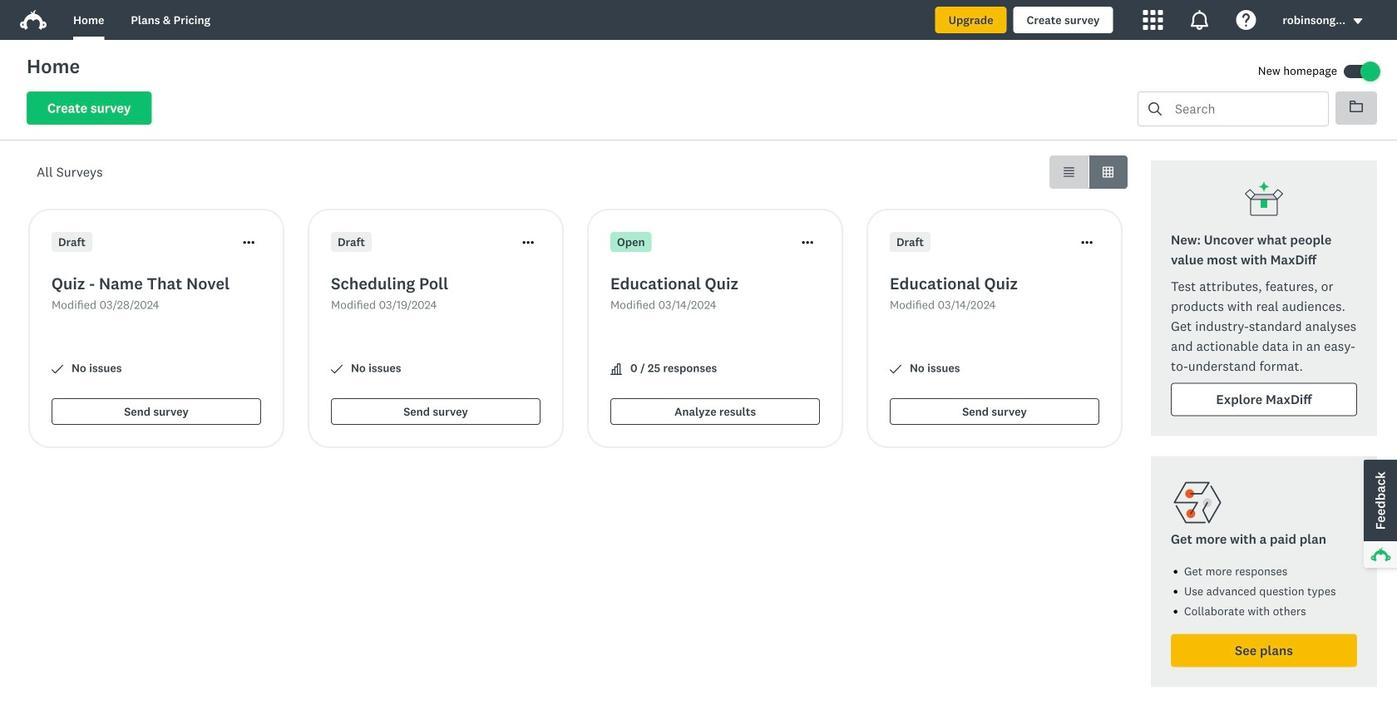 Task type: describe. For each thing, give the bounding box(es) containing it.
response count image
[[611, 363, 622, 375]]

1 folders image from the top
[[1350, 100, 1363, 113]]

1 brand logo image from the top
[[20, 7, 47, 33]]

2 brand logo image from the top
[[20, 10, 47, 30]]

no issues image
[[331, 363, 343, 375]]

Search text field
[[1162, 92, 1328, 126]]

response count image
[[611, 364, 622, 375]]



Task type: vqa. For each thing, say whether or not it's contained in the screenshot.
second Warning image from right
no



Task type: locate. For each thing, give the bounding box(es) containing it.
group
[[1050, 156, 1128, 189]]

products icon image
[[1143, 10, 1163, 30], [1143, 10, 1163, 30]]

no issues image
[[52, 363, 63, 375], [890, 363, 902, 375]]

search image
[[1149, 102, 1162, 116], [1149, 102, 1162, 116]]

folders image
[[1350, 100, 1363, 113], [1350, 101, 1363, 112]]

notification center icon image
[[1190, 10, 1210, 30]]

1 horizontal spatial no issues image
[[890, 363, 902, 375]]

2 no issues image from the left
[[890, 363, 902, 375]]

2 folders image from the top
[[1350, 101, 1363, 112]]

dropdown arrow icon image
[[1353, 15, 1364, 27], [1354, 18, 1363, 24]]

response based pricing icon image
[[1171, 476, 1224, 529]]

brand logo image
[[20, 7, 47, 33], [20, 10, 47, 30]]

1 no issues image from the left
[[52, 363, 63, 375]]

0 horizontal spatial no issues image
[[52, 363, 63, 375]]

help icon image
[[1236, 10, 1256, 30]]

max diff icon image
[[1244, 181, 1284, 220]]



